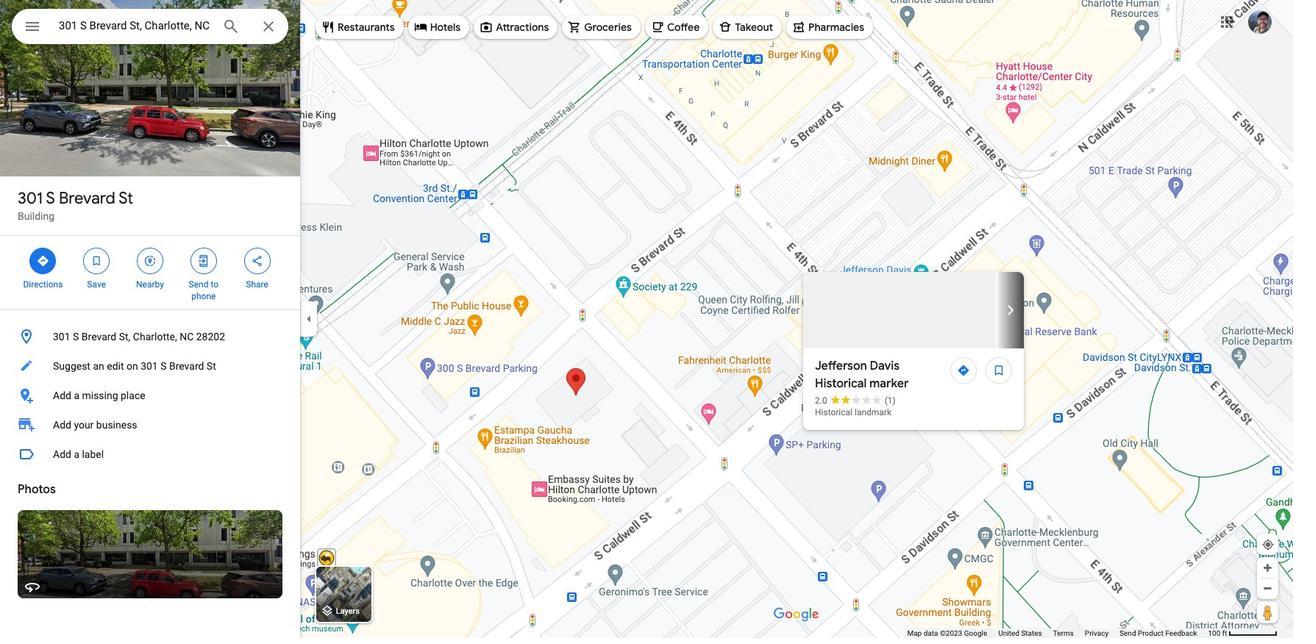 Task type: locate. For each thing, give the bounding box(es) containing it.
0 horizontal spatial s
[[46, 188, 55, 209]]

3 add from the top
[[53, 449, 71, 460]]

directions
[[23, 279, 63, 290]]

1 add from the top
[[53, 390, 71, 402]]

add inside add your business link
[[53, 419, 71, 431]]

a left 'missing'
[[74, 390, 79, 402]]

1 a from the top
[[74, 390, 79, 402]]

show your location image
[[1261, 538, 1275, 552]]

301 up "building"
[[18, 188, 43, 209]]

collapse side panel image
[[301, 311, 317, 327]]

send left the product
[[1120, 630, 1136, 638]]

st inside button
[[207, 360, 216, 372]]

1 vertical spatial a
[[74, 449, 79, 460]]

301 right on
[[141, 360, 158, 372]]

s down charlotte, in the left bottom of the page
[[160, 360, 167, 372]]

add a missing place button
[[0, 381, 300, 410]]

send
[[189, 279, 208, 290], [1120, 630, 1136, 638]]

pharmacies
[[808, 21, 864, 34]]

groceries button
[[562, 10, 641, 45]]

2.0 stars 1 reviews image
[[815, 395, 896, 407]]

2.0
[[815, 396, 827, 406]]

a inside 'add a label' button
[[74, 449, 79, 460]]

historical down jefferson
[[815, 377, 867, 391]]

add your business
[[53, 419, 137, 431]]

jefferson davis historical marker
[[815, 359, 909, 391]]

add your business link
[[0, 410, 300, 440]]

2 a from the top
[[74, 449, 79, 460]]

suggest
[[53, 360, 90, 372]]

add
[[53, 390, 71, 402], [53, 419, 71, 431], [53, 449, 71, 460]]

1 historical from the top
[[815, 377, 867, 391]]

s up "building"
[[46, 188, 55, 209]]

google maps element
[[0, 0, 1293, 638]]

pharmacies button
[[786, 10, 873, 45]]

suggest an edit on 301 s brevard st button
[[0, 352, 300, 381]]

(1)
[[885, 396, 896, 406]]

0 vertical spatial a
[[74, 390, 79, 402]]

0 vertical spatial send
[[189, 279, 208, 290]]

2 vertical spatial add
[[53, 449, 71, 460]]

1 vertical spatial historical
[[815, 407, 852, 418]]

terms
[[1053, 630, 1074, 638]]

takeout button
[[713, 10, 782, 45]]

2 vertical spatial brevard
[[169, 360, 204, 372]]

brevard inside 301 s brevard st building
[[59, 188, 115, 209]]

send inside send to phone
[[189, 279, 208, 290]]

add for add a missing place
[[53, 390, 71, 402]]


[[143, 253, 157, 269]]

None field
[[59, 17, 210, 35]]

add left your
[[53, 419, 71, 431]]

add left label
[[53, 449, 71, 460]]

1 vertical spatial send
[[1120, 630, 1136, 638]]

nc
[[180, 331, 194, 343]]

brevard for st
[[59, 188, 115, 209]]

301
[[18, 188, 43, 209], [53, 331, 70, 343], [141, 360, 158, 372]]

s inside 301 s brevard st building
[[46, 188, 55, 209]]

s up suggest
[[73, 331, 79, 343]]

s
[[46, 188, 55, 209], [73, 331, 79, 343], [160, 360, 167, 372]]

2 vertical spatial 301
[[141, 360, 158, 372]]

your
[[74, 419, 94, 431]]

an
[[93, 360, 104, 372]]

0 vertical spatial st
[[119, 188, 133, 209]]

send inside 'button'
[[1120, 630, 1136, 638]]

directions image
[[957, 364, 970, 377]]

add a label button
[[0, 440, 300, 469]]

add inside add a missing place button
[[53, 390, 71, 402]]

2 add from the top
[[53, 419, 71, 431]]

301 s brevard st, charlotte, nc 28202 button
[[0, 322, 300, 352]]

brevard up  on the top left of the page
[[59, 188, 115, 209]]

301 s brevard st main content
[[0, 0, 300, 638]]

301 for st
[[18, 188, 43, 209]]

add for add your business
[[53, 419, 71, 431]]

united states button
[[998, 629, 1042, 638]]

attractions
[[496, 21, 549, 34]]

st
[[119, 188, 133, 209], [207, 360, 216, 372]]

united
[[998, 630, 1019, 638]]

footer containing map data ©2023 google
[[907, 629, 1208, 638]]

0 horizontal spatial 301
[[18, 188, 43, 209]]

phone
[[191, 291, 216, 302]]

coffee
[[667, 21, 700, 34]]

301 s brevard st building
[[18, 188, 133, 222]]

s for st,
[[73, 331, 79, 343]]

1 horizontal spatial st
[[207, 360, 216, 372]]

0 horizontal spatial st
[[119, 188, 133, 209]]

send product feedback button
[[1120, 629, 1197, 638]]

add a label
[[53, 449, 104, 460]]

1 horizontal spatial 301
[[53, 331, 70, 343]]

2 horizontal spatial 301
[[141, 360, 158, 372]]

brevard
[[59, 188, 115, 209], [82, 331, 116, 343], [169, 360, 204, 372]]

a left label
[[74, 449, 79, 460]]

1 vertical spatial 301
[[53, 331, 70, 343]]

brevard left st,
[[82, 331, 116, 343]]

data
[[924, 630, 938, 638]]

2 horizontal spatial s
[[160, 360, 167, 372]]

1 horizontal spatial send
[[1120, 630, 1136, 638]]

1 vertical spatial brevard
[[82, 331, 116, 343]]

product
[[1138, 630, 1164, 638]]

1 horizontal spatial s
[[73, 331, 79, 343]]

301 inside 301 s brevard st building
[[18, 188, 43, 209]]

on
[[126, 360, 138, 372]]

historical down 2.0
[[815, 407, 852, 418]]

301 up suggest
[[53, 331, 70, 343]]


[[36, 253, 50, 269]]

add for add a label
[[53, 449, 71, 460]]

landmark
[[855, 407, 891, 418]]

0 vertical spatial historical
[[815, 377, 867, 391]]

0 vertical spatial brevard
[[59, 188, 115, 209]]

historical
[[815, 377, 867, 391], [815, 407, 852, 418]]

100 ft
[[1208, 630, 1227, 638]]

1 vertical spatial add
[[53, 419, 71, 431]]

1 vertical spatial s
[[73, 331, 79, 343]]

0 vertical spatial add
[[53, 390, 71, 402]]

united states
[[998, 630, 1042, 638]]

davis
[[870, 359, 900, 374]]

hotels button
[[408, 10, 469, 45]]

footer inside google maps element
[[907, 629, 1208, 638]]

0 horizontal spatial send
[[189, 279, 208, 290]]

save
[[87, 279, 106, 290]]

brevard down nc
[[169, 360, 204, 372]]

add inside 'add a label' button
[[53, 449, 71, 460]]

st inside 301 s brevard st building
[[119, 188, 133, 209]]

a for label
[[74, 449, 79, 460]]

301 s brevard st, charlotte, nc 28202
[[53, 331, 225, 343]]

terms button
[[1053, 629, 1074, 638]]

a
[[74, 390, 79, 402], [74, 449, 79, 460]]

historical landmark
[[815, 407, 891, 418]]

charlotte,
[[133, 331, 177, 343]]

actions for 301 s brevard st region
[[0, 236, 300, 310]]

send up phone
[[189, 279, 208, 290]]

0 vertical spatial 301
[[18, 188, 43, 209]]

1 vertical spatial st
[[207, 360, 216, 372]]

marker
[[869, 377, 909, 391]]

footer
[[907, 629, 1208, 638]]

add down suggest
[[53, 390, 71, 402]]

historical landmark element
[[815, 407, 891, 418]]

0 vertical spatial s
[[46, 188, 55, 209]]

a inside add a missing place button
[[74, 390, 79, 402]]



Task type: describe. For each thing, give the bounding box(es) containing it.
2 historical from the top
[[815, 407, 852, 418]]

edit
[[107, 360, 124, 372]]


[[250, 253, 264, 269]]

add a missing place
[[53, 390, 145, 402]]

2 vertical spatial s
[[160, 360, 167, 372]]

photos
[[18, 482, 56, 497]]

suggest an edit on 301 s brevard st
[[53, 360, 216, 372]]

building
[[18, 210, 55, 222]]

map data ©2023 google
[[907, 630, 987, 638]]

states
[[1021, 630, 1042, 638]]

historical inside jefferson davis historical marker
[[815, 377, 867, 391]]


[[197, 253, 210, 269]]

 search field
[[12, 9, 288, 47]]

jefferson davis historical marker element
[[815, 357, 946, 393]]

ft
[[1222, 630, 1227, 638]]

s for st
[[46, 188, 55, 209]]

jefferson
[[815, 359, 867, 374]]

©2023
[[940, 630, 962, 638]]

send to phone
[[189, 279, 218, 302]]

photos of jefferson davis historical marker region
[[803, 272, 1293, 349]]

groceries
[[584, 21, 632, 34]]

nearby
[[136, 279, 164, 290]]

restaurants button
[[316, 10, 404, 45]]

save image
[[992, 364, 1005, 377]]

google
[[964, 630, 987, 638]]

301 for st,
[[53, 331, 70, 343]]

zoom in image
[[1262, 563, 1273, 574]]

business
[[96, 419, 137, 431]]

layers
[[336, 607, 360, 617]]

privacy button
[[1085, 629, 1109, 638]]

send for send to phone
[[189, 279, 208, 290]]

zoom out image
[[1262, 583, 1273, 594]]

st,
[[119, 331, 130, 343]]

coffee button
[[645, 10, 708, 45]]

jefferson davis historical marker tooltip
[[803, 272, 1293, 430]]

place
[[121, 390, 145, 402]]

missing
[[82, 390, 118, 402]]

none field inside "301 s brevard st, charlotte, nc 28202" field
[[59, 17, 210, 35]]

100
[[1208, 630, 1220, 638]]

show street view coverage image
[[1257, 602, 1278, 624]]

hotels
[[430, 21, 461, 34]]

attractions button
[[474, 10, 558, 45]]

brevard for st,
[[82, 331, 116, 343]]

a for missing
[[74, 390, 79, 402]]

label
[[82, 449, 104, 460]]

feedback
[[1165, 630, 1197, 638]]

 button
[[12, 9, 53, 47]]

google account: cj baylor  
(christian.baylor@adept.ai) image
[[1248, 10, 1272, 34]]

send product feedback
[[1120, 630, 1197, 638]]

restaurants
[[338, 21, 395, 34]]

301 S Brevard St, Charlotte, NC 28202 field
[[12, 9, 288, 44]]

map
[[907, 630, 922, 638]]

send for send product feedback
[[1120, 630, 1136, 638]]

privacy
[[1085, 630, 1109, 638]]

share
[[246, 279, 268, 290]]


[[90, 253, 103, 269]]

28202
[[196, 331, 225, 343]]


[[24, 16, 41, 37]]

to
[[211, 279, 218, 290]]

100 ft button
[[1208, 630, 1278, 638]]

takeout
[[735, 21, 773, 34]]



Task type: vqa. For each thing, say whether or not it's contained in the screenshot.
100
yes



